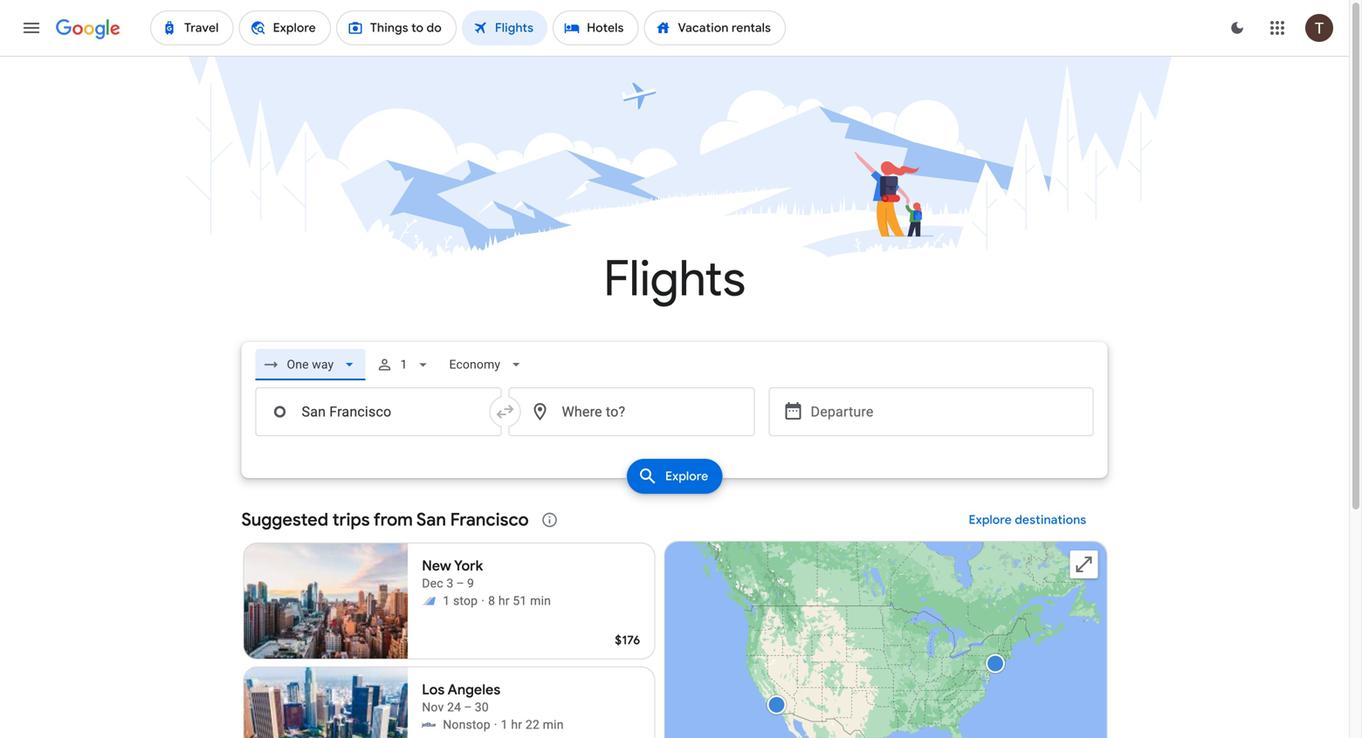 Task type: vqa. For each thing, say whether or not it's contained in the screenshot.
Date grid
no



Task type: locate. For each thing, give the bounding box(es) containing it.
hr right the 8
[[499, 594, 510, 609]]

 image right the nonstop at the left of page
[[494, 717, 497, 734]]

frontier and spirit image
[[422, 595, 436, 609]]

explore inside explore button
[[665, 469, 708, 485]]

explore inside the explore destinations button
[[969, 513, 1012, 528]]

san
[[416, 509, 446, 531]]

0 vertical spatial hr
[[499, 594, 510, 609]]

min
[[530, 594, 551, 609], [543, 718, 564, 733]]

0 horizontal spatial  image
[[481, 593, 485, 610]]

None text field
[[255, 388, 502, 437]]

2 horizontal spatial 1
[[501, 718, 508, 733]]

 image
[[481, 593, 485, 610], [494, 717, 497, 734]]

0 vertical spatial explore
[[665, 469, 708, 485]]

explore left destinations
[[969, 513, 1012, 528]]

51
[[513, 594, 527, 609]]

min right 22
[[543, 718, 564, 733]]

angeles
[[448, 682, 501, 700]]

1
[[400, 358, 407, 372], [443, 594, 450, 609], [501, 718, 508, 733]]

1 horizontal spatial 1
[[443, 594, 450, 609]]

1 for 1 stop
[[443, 594, 450, 609]]

main menu image
[[21, 17, 42, 38]]

1 inside popup button
[[400, 358, 407, 372]]

nov
[[422, 701, 444, 715]]

1 horizontal spatial hr
[[511, 718, 522, 733]]

hr for los angeles
[[511, 718, 522, 733]]

1 horizontal spatial explore
[[969, 513, 1012, 528]]

dec
[[422, 577, 443, 591]]

2 vertical spatial 1
[[501, 718, 508, 733]]

min for york
[[530, 594, 551, 609]]

hr for new york
[[499, 594, 510, 609]]

24 – 30
[[447, 701, 489, 715]]

0 horizontal spatial 1
[[400, 358, 407, 372]]

3 – 9
[[447, 577, 474, 591]]

explore destinations button
[[948, 500, 1108, 541]]

Where to? text field
[[509, 388, 755, 437]]

1 vertical spatial hr
[[511, 718, 522, 733]]

from
[[374, 509, 413, 531]]

0 vertical spatial  image
[[481, 593, 485, 610]]

1 horizontal spatial  image
[[494, 717, 497, 734]]

1 vertical spatial  image
[[494, 717, 497, 734]]

1 stop
[[443, 594, 478, 609]]

1 vertical spatial min
[[543, 718, 564, 733]]

explore
[[665, 469, 708, 485], [969, 513, 1012, 528]]

new
[[422, 558, 451, 576]]

Flight search field
[[228, 342, 1122, 500]]

1 vertical spatial 1
[[443, 594, 450, 609]]

1 button
[[369, 344, 439, 386]]

hr left 22
[[511, 718, 522, 733]]

None field
[[255, 349, 365, 381], [442, 349, 532, 381], [255, 349, 365, 381], [442, 349, 532, 381]]

$176
[[615, 633, 641, 649]]

hr
[[499, 594, 510, 609], [511, 718, 522, 733]]

1 hr 22 min
[[501, 718, 564, 733]]

explore down where to? text field
[[665, 469, 708, 485]]

stop
[[453, 594, 478, 609]]

 image for new york
[[481, 593, 485, 610]]

francisco
[[450, 509, 529, 531]]

1 vertical spatial explore
[[969, 513, 1012, 528]]

 image left the 8
[[481, 593, 485, 610]]

8 hr 51 min
[[488, 594, 551, 609]]

change appearance image
[[1217, 7, 1258, 49]]

0 horizontal spatial hr
[[499, 594, 510, 609]]

0 vertical spatial 1
[[400, 358, 407, 372]]

los
[[422, 682, 445, 700]]

0 horizontal spatial explore
[[665, 469, 708, 485]]

0 vertical spatial min
[[530, 594, 551, 609]]

min right the 51
[[530, 594, 551, 609]]

suggested trips from san francisco
[[241, 509, 529, 531]]



Task type: describe. For each thing, give the bounding box(es) containing it.
flights
[[604, 248, 746, 310]]

new york dec 3 – 9
[[422, 558, 483, 591]]

min for angeles
[[543, 718, 564, 733]]

explore for explore
[[665, 469, 708, 485]]

trips
[[332, 509, 370, 531]]

explore destinations
[[969, 513, 1087, 528]]

22
[[526, 718, 540, 733]]

york
[[454, 558, 483, 576]]

none text field inside flight search box
[[255, 388, 502, 437]]

176 US dollars text field
[[615, 633, 641, 649]]

8
[[488, 594, 495, 609]]

los angeles nov 24 – 30
[[422, 682, 501, 715]]

explore for explore destinations
[[969, 513, 1012, 528]]

destinations
[[1015, 513, 1087, 528]]

suggested
[[241, 509, 328, 531]]

 image for los angeles
[[494, 717, 497, 734]]

suggested trips from san francisco region
[[241, 500, 1108, 739]]

explore button
[[627, 459, 722, 494]]

jetblue image
[[422, 719, 436, 733]]

1 for 1 hr 22 min
[[501, 718, 508, 733]]

1 for 1
[[400, 358, 407, 372]]

nonstop
[[443, 718, 491, 733]]

Departure text field
[[811, 389, 1080, 436]]



